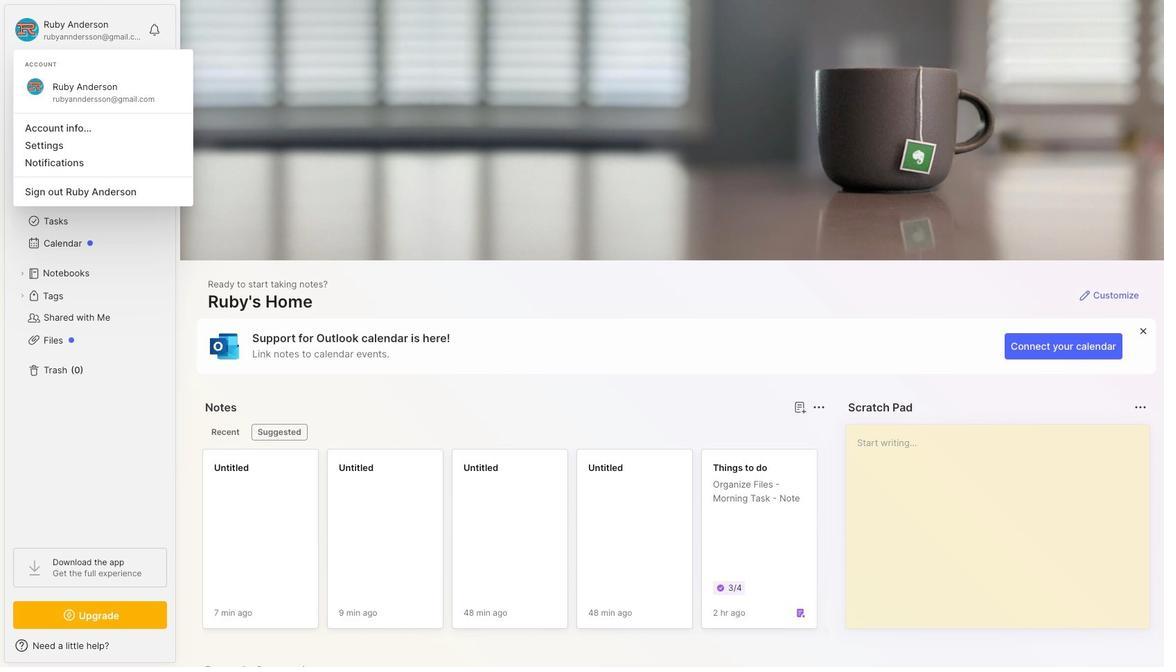 Task type: locate. For each thing, give the bounding box(es) containing it.
0 vertical spatial more actions field
[[809, 398, 829, 417]]

2 tab from the left
[[251, 424, 308, 441]]

1 vertical spatial more actions image
[[1132, 663, 1149, 667]]

row group
[[202, 449, 1164, 638]]

0 horizontal spatial tab
[[205, 424, 246, 441]]

tab list
[[205, 424, 823, 441]]

main element
[[0, 0, 180, 667]]

More actions field
[[809, 398, 829, 417], [1131, 661, 1150, 667]]

expand notebooks image
[[18, 270, 26, 278]]

tab
[[205, 424, 246, 441], [251, 424, 308, 441]]

0 vertical spatial more actions image
[[811, 399, 827, 416]]

click to collapse image
[[175, 642, 185, 658]]

None search field
[[38, 69, 155, 85]]

1 horizontal spatial more actions field
[[1131, 661, 1150, 667]]

Start writing… text field
[[857, 425, 1149, 617]]

tree
[[5, 135, 175, 536]]

1 vertical spatial more actions field
[[1131, 661, 1150, 667]]

more actions image
[[811, 399, 827, 416], [1132, 663, 1149, 667]]

WHAT'S NEW field
[[5, 635, 175, 657]]

1 tab from the left
[[205, 424, 246, 441]]

1 horizontal spatial tab
[[251, 424, 308, 441]]



Task type: describe. For each thing, give the bounding box(es) containing it.
0 horizontal spatial more actions field
[[809, 398, 829, 417]]

Search text field
[[38, 71, 155, 84]]

1 horizontal spatial more actions image
[[1132, 663, 1149, 667]]

none search field inside main element
[[38, 69, 155, 85]]

dropdown list menu
[[14, 107, 193, 200]]

Account field
[[13, 16, 141, 44]]

0 horizontal spatial more actions image
[[811, 399, 827, 416]]

expand tags image
[[18, 292, 26, 300]]

tree inside main element
[[5, 135, 175, 536]]



Task type: vqa. For each thing, say whether or not it's contained in the screenshot.
Notebook on the right top of page
no



